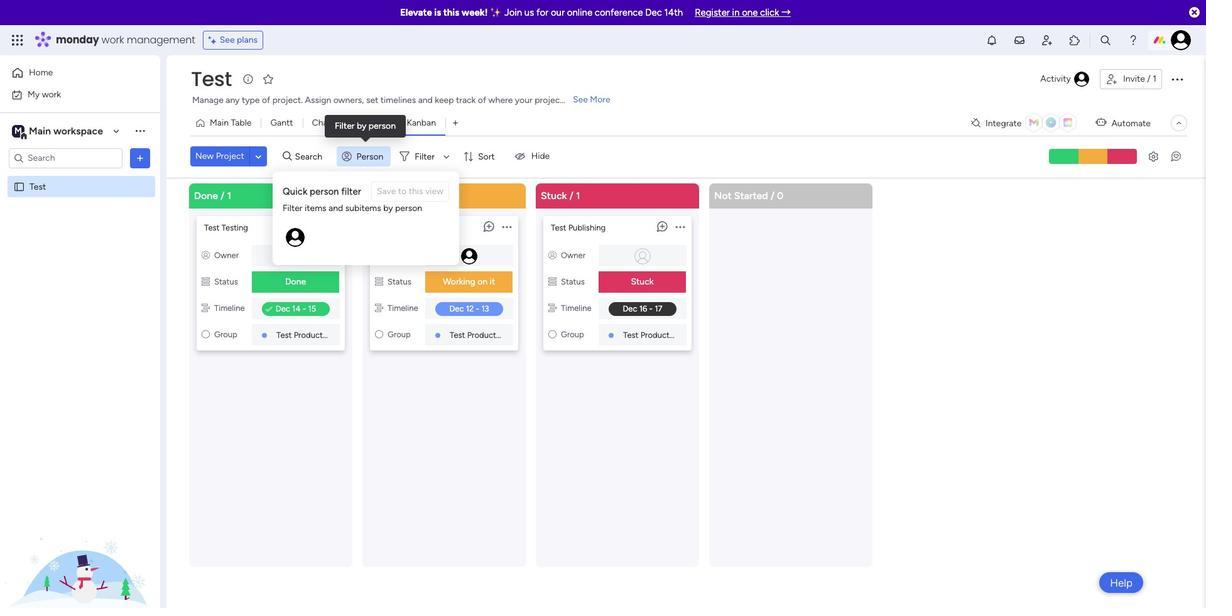 Task type: locate. For each thing, give the bounding box(es) containing it.
1 horizontal spatial see
[[573, 94, 588, 105]]

/ for stuck
[[570, 189, 574, 201]]

status right v2 status outline image
[[388, 277, 411, 286]]

test list box
[[0, 173, 160, 367]]

0 horizontal spatial v2 status outline image
[[202, 277, 210, 286]]

select product image
[[11, 34, 24, 47]]

0 vertical spatial work
[[102, 33, 124, 47]]

timeline for stuck
[[561, 303, 592, 313]]

0 vertical spatial filter
[[335, 121, 355, 131]]

2 v2 sun outline image from the left
[[375, 330, 383, 339]]

/
[[1148, 74, 1151, 84], [221, 189, 225, 201], [430, 189, 434, 201], [570, 189, 574, 201], [771, 189, 775, 201]]

small timeline column outline image for stuck / 1
[[549, 303, 557, 313]]

2 small timeline column outline image from the left
[[549, 303, 557, 313]]

sort
[[478, 151, 495, 162]]

0 horizontal spatial main
[[29, 125, 51, 137]]

Test field
[[188, 65, 235, 93]]

status for done
[[214, 277, 238, 286]]

1 horizontal spatial test production pipeline
[[450, 330, 538, 340]]

/ up test testing
[[221, 189, 225, 201]]

see
[[220, 35, 235, 45], [573, 94, 588, 105]]

0 horizontal spatial done
[[194, 189, 218, 201]]

elevate
[[400, 7, 432, 18]]

1 horizontal spatial status
[[388, 277, 411, 286]]

3 pipeline from the left
[[683, 330, 712, 340]]

0 vertical spatial done
[[194, 189, 218, 201]]

0 vertical spatial on
[[408, 189, 419, 201]]

us
[[525, 7, 534, 18]]

0 horizontal spatial see
[[220, 35, 235, 45]]

dapulse checkmark sign image
[[266, 302, 273, 317]]

1 horizontal spatial work
[[102, 33, 124, 47]]

1 vertical spatial options image
[[676, 216, 685, 238]]

2 status from the left
[[388, 277, 411, 286]]

inbox image
[[1014, 34, 1026, 47]]

2 dapulse person column image from the left
[[549, 250, 557, 260]]

filter left the arrow down image
[[415, 151, 435, 162]]

0 horizontal spatial timeline
[[214, 303, 245, 313]]

pipeline for working on it / 1
[[510, 330, 538, 340]]

not started / 0
[[714, 189, 784, 201]]

0 horizontal spatial options image
[[676, 216, 685, 238]]

of right type
[[262, 95, 270, 106]]

dapulse person column image
[[202, 250, 210, 260], [549, 250, 557, 260]]

row group
[[187, 183, 880, 608]]

test testing
[[204, 223, 248, 232]]

1 vertical spatial on
[[478, 276, 488, 287]]

notifications image
[[986, 34, 999, 47]]

1 horizontal spatial working
[[443, 276, 476, 287]]

filter for filter by person
[[335, 121, 355, 131]]

your
[[515, 95, 533, 106]]

1 horizontal spatial pipeline
[[510, 330, 538, 340]]

register
[[695, 7, 730, 18]]

filter
[[335, 121, 355, 131], [415, 151, 435, 162], [283, 203, 303, 214]]

status
[[214, 277, 238, 286], [388, 277, 411, 286], [561, 277, 585, 286]]

stuck for stuck
[[631, 276, 654, 287]]

person down set
[[369, 121, 396, 131]]

main inside button
[[210, 118, 229, 128]]

1 small timeline column outline image from the left
[[202, 303, 210, 313]]

1 horizontal spatial stuck
[[631, 276, 654, 287]]

1 v2 sun outline image from the left
[[202, 330, 210, 339]]

1 horizontal spatial and
[[418, 95, 433, 106]]

it for working on it / 1
[[422, 189, 428, 201]]

gantt button
[[261, 113, 303, 133]]

small timeline column outline image
[[202, 303, 210, 313], [549, 303, 557, 313]]

main for main workspace
[[29, 125, 51, 137]]

2 vertical spatial filter
[[283, 203, 303, 214]]

0 horizontal spatial on
[[408, 189, 419, 201]]

0 horizontal spatial group
[[214, 330, 237, 339]]

/ inside invite / 1 button
[[1148, 74, 1151, 84]]

v2 sun outline image
[[202, 330, 210, 339], [375, 330, 383, 339], [549, 330, 557, 339]]

group for working
[[388, 330, 411, 339]]

timeline for done
[[214, 303, 245, 313]]

not
[[714, 189, 732, 201]]

chart
[[312, 118, 334, 128]]

plans
[[237, 35, 258, 45]]

2 test production pipeline from the left
[[450, 330, 538, 340]]

by
[[357, 121, 367, 131], [383, 203, 393, 214]]

0 horizontal spatial test production pipeline
[[276, 330, 365, 340]]

1 horizontal spatial production
[[467, 330, 508, 340]]

option
[[0, 175, 160, 178]]

0 horizontal spatial by
[[357, 121, 367, 131]]

1 production from the left
[[294, 330, 334, 340]]

0 horizontal spatial dapulse person column image
[[202, 250, 210, 260]]

0 horizontal spatial owner
[[214, 250, 239, 260]]

stuck
[[541, 189, 567, 201], [631, 276, 654, 287]]

done for done
[[285, 276, 306, 287]]

test production pipeline for working on it / 1
[[450, 330, 538, 340]]

0 vertical spatial it
[[422, 189, 428, 201]]

1 group from the left
[[214, 330, 237, 339]]

3 group from the left
[[561, 330, 584, 339]]

test production pipeline for done / 1
[[276, 330, 365, 340]]

1 vertical spatial done
[[285, 276, 306, 287]]

on for working on it
[[478, 276, 488, 287]]

owner
[[214, 250, 239, 260], [561, 250, 586, 260]]

sort button
[[458, 147, 502, 167]]

person down working on it / 1
[[395, 203, 422, 214]]

1 horizontal spatial of
[[478, 95, 486, 106]]

register in one click → link
[[695, 7, 791, 18]]

automate
[[1112, 118, 1151, 129]]

0 horizontal spatial production
[[294, 330, 334, 340]]

1 horizontal spatial on
[[478, 276, 488, 287]]

done
[[194, 189, 218, 201], [285, 276, 306, 287]]

assign
[[305, 95, 331, 106]]

dec
[[646, 7, 662, 18]]

lottie animation image
[[0, 481, 160, 608]]

3 test production pipeline from the left
[[623, 330, 712, 340]]

and right items
[[329, 203, 343, 214]]

0 vertical spatial stuck
[[541, 189, 567, 201]]

owner down test publishing
[[561, 250, 586, 260]]

working
[[368, 189, 405, 201], [443, 276, 476, 287]]

online
[[567, 7, 593, 18]]

test production pipeline
[[276, 330, 365, 340], [450, 330, 538, 340], [623, 330, 712, 340]]

status for working
[[388, 277, 411, 286]]

conference
[[595, 7, 643, 18]]

3 timeline from the left
[[561, 303, 592, 313]]

workspace selection element
[[12, 123, 105, 140]]

Search field
[[292, 148, 330, 165]]

1 timeline from the left
[[214, 303, 245, 313]]

search everything image
[[1100, 34, 1112, 47]]

1 horizontal spatial timeline
[[388, 303, 418, 313]]

1
[[1153, 74, 1157, 84], [227, 189, 231, 201], [437, 189, 441, 201], [576, 189, 580, 201]]

dapulse person column image down test publishing
[[549, 250, 557, 260]]

2 horizontal spatial v2 sun outline image
[[549, 330, 557, 339]]

1 down the arrow down image
[[437, 189, 441, 201]]

/ left 0
[[771, 189, 775, 201]]

project
[[535, 95, 563, 106]]

options image
[[1170, 72, 1185, 87], [676, 216, 685, 238]]

0 vertical spatial working
[[368, 189, 405, 201]]

1 horizontal spatial group
[[388, 330, 411, 339]]

0 horizontal spatial stuck
[[541, 189, 567, 201]]

v2 status outline image for stuck
[[549, 277, 557, 286]]

by down set
[[357, 121, 367, 131]]

2 timeline from the left
[[388, 303, 418, 313]]

0 horizontal spatial small timeline column outline image
[[202, 303, 210, 313]]

0 horizontal spatial it
[[422, 189, 428, 201]]

2 pipeline from the left
[[510, 330, 538, 340]]

and
[[418, 95, 433, 106], [329, 203, 343, 214]]

2 group from the left
[[388, 330, 411, 339]]

see more link
[[572, 94, 612, 106]]

test production pipeline for stuck / 1
[[623, 330, 712, 340]]

stuck for stuck / 1
[[541, 189, 567, 201]]

main
[[210, 118, 229, 128], [29, 125, 51, 137]]

status down test testing
[[214, 277, 238, 286]]

v2 status outline image down test publishing
[[549, 277, 557, 286]]

filter inside popup button
[[415, 151, 435, 162]]

home
[[29, 67, 53, 78]]

2 horizontal spatial production
[[641, 330, 681, 340]]

v2 status outline image
[[202, 277, 210, 286], [549, 277, 557, 286]]

publishing
[[568, 223, 606, 232]]

1 vertical spatial filter
[[415, 151, 435, 162]]

0 horizontal spatial working
[[368, 189, 405, 201]]

2 horizontal spatial pipeline
[[683, 330, 712, 340]]

3 production from the left
[[641, 330, 681, 340]]

1 vertical spatial by
[[383, 203, 393, 214]]

1 for stuck / 1
[[576, 189, 580, 201]]

for
[[537, 7, 549, 18]]

/ right 'invite'
[[1148, 74, 1151, 84]]

this
[[443, 7, 460, 18]]

1 horizontal spatial main
[[210, 118, 229, 128]]

0 vertical spatial person
[[369, 121, 396, 131]]

see left more
[[573, 94, 588, 105]]

1 vertical spatial and
[[329, 203, 343, 214]]

work right monday
[[102, 33, 124, 47]]

2 v2 status outline image from the left
[[549, 277, 557, 286]]

2 horizontal spatial group
[[561, 330, 584, 339]]

group
[[214, 330, 237, 339], [388, 330, 411, 339], [561, 330, 584, 339]]

/ up test publishing
[[570, 189, 574, 201]]

production
[[294, 330, 334, 340], [467, 330, 508, 340], [641, 330, 681, 340]]

1 horizontal spatial filter
[[335, 121, 355, 131]]

1 vertical spatial it
[[490, 276, 495, 287]]

0 horizontal spatial status
[[214, 277, 238, 286]]

1 v2 status outline image from the left
[[202, 277, 210, 286]]

1 pipeline from the left
[[336, 330, 365, 340]]

more
[[590, 94, 611, 105]]

v2 search image
[[283, 150, 292, 164]]

working on it
[[443, 276, 495, 287]]

0 horizontal spatial work
[[42, 89, 61, 100]]

stands.
[[566, 95, 593, 106]]

1 vertical spatial stuck
[[631, 276, 654, 287]]

of
[[262, 95, 270, 106], [478, 95, 486, 106]]

person up items
[[310, 186, 339, 197]]

any
[[226, 95, 240, 106]]

1 vertical spatial options image
[[502, 216, 512, 238]]

3 status from the left
[[561, 277, 585, 286]]

1 status from the left
[[214, 277, 238, 286]]

status down test publishing
[[561, 277, 585, 286]]

1 up test testing
[[227, 189, 231, 201]]

1 right 'invite'
[[1153, 74, 1157, 84]]

gantt
[[270, 118, 293, 128]]

one
[[742, 7, 758, 18]]

production for working on it / 1
[[467, 330, 508, 340]]

1 vertical spatial see
[[573, 94, 588, 105]]

dapulse person column image down test testing
[[202, 250, 210, 260]]

calendar button
[[344, 113, 397, 133]]

options image
[[134, 152, 146, 164], [502, 216, 512, 238]]

filter down quick
[[283, 203, 303, 214]]

2 horizontal spatial filter
[[415, 151, 435, 162]]

elevate is this week! ✨ join us for our online conference dec 14th
[[400, 7, 683, 18]]

1 horizontal spatial small timeline column outline image
[[549, 303, 557, 313]]

test
[[191, 65, 232, 93], [30, 181, 46, 192], [204, 223, 220, 232], [551, 223, 566, 232], [276, 330, 292, 340], [450, 330, 465, 340], [623, 330, 639, 340]]

0 vertical spatial see
[[220, 35, 235, 45]]

1 dapulse person column image from the left
[[202, 250, 210, 260]]

small timeline column outline image
[[375, 303, 383, 313]]

main inside workspace selection element
[[29, 125, 51, 137]]

0 horizontal spatial and
[[329, 203, 343, 214]]

work inside button
[[42, 89, 61, 100]]

v2 sun outline image for working on it / 1
[[375, 330, 383, 339]]

0 horizontal spatial options image
[[134, 152, 146, 164]]

2 production from the left
[[467, 330, 508, 340]]

manage any type of project. assign owners, set timelines and keep track of where your project stands.
[[192, 95, 593, 106]]

2 horizontal spatial status
[[561, 277, 585, 286]]

0 horizontal spatial of
[[262, 95, 270, 106]]

1 up test publishing
[[576, 189, 580, 201]]

owner down test testing
[[214, 250, 239, 260]]

2 horizontal spatial timeline
[[561, 303, 592, 313]]

pipeline for stuck / 1
[[683, 330, 712, 340]]

james peterson image
[[1171, 30, 1191, 50]]

1 owner from the left
[[214, 250, 239, 260]]

3 v2 sun outline image from the left
[[549, 330, 557, 339]]

main right workspace image
[[29, 125, 51, 137]]

see inside button
[[220, 35, 235, 45]]

management
[[127, 33, 195, 47]]

1 vertical spatial work
[[42, 89, 61, 100]]

group for stuck
[[561, 330, 584, 339]]

1 horizontal spatial options image
[[502, 216, 512, 238]]

0 horizontal spatial filter
[[283, 203, 303, 214]]

1 horizontal spatial it
[[490, 276, 495, 287]]

1 horizontal spatial v2 status outline image
[[549, 277, 557, 286]]

1 horizontal spatial dapulse person column image
[[549, 250, 557, 260]]

2 of from the left
[[478, 95, 486, 106]]

by down working on it / 1
[[383, 203, 393, 214]]

1 horizontal spatial owner
[[561, 250, 586, 260]]

1 inside invite / 1 button
[[1153, 74, 1157, 84]]

see left plans
[[220, 35, 235, 45]]

work right my
[[42, 89, 61, 100]]

and left 'keep'
[[418, 95, 433, 106]]

2 horizontal spatial test production pipeline
[[623, 330, 712, 340]]

filter by person
[[335, 121, 396, 131]]

v2 status outline image down test testing
[[202, 277, 210, 286]]

0 horizontal spatial v2 sun outline image
[[202, 330, 210, 339]]

main left table
[[210, 118, 229, 128]]

person
[[369, 121, 396, 131], [310, 186, 339, 197], [395, 203, 422, 214]]

work for my
[[42, 89, 61, 100]]

of right track at the left top
[[478, 95, 486, 106]]

0 horizontal spatial pipeline
[[336, 330, 365, 340]]

1 horizontal spatial v2 sun outline image
[[375, 330, 383, 339]]

our
[[551, 7, 565, 18]]

1 horizontal spatial done
[[285, 276, 306, 287]]

see plans button
[[203, 31, 263, 50]]

started
[[734, 189, 768, 201]]

filter right chart
[[335, 121, 355, 131]]

0 vertical spatial by
[[357, 121, 367, 131]]

Search in workspace field
[[26, 151, 105, 165]]

2 owner from the left
[[561, 250, 586, 260]]

pipeline
[[336, 330, 365, 340], [510, 330, 538, 340], [683, 330, 712, 340]]

1 vertical spatial working
[[443, 276, 476, 287]]

status for stuck
[[561, 277, 585, 286]]

filter for filter
[[415, 151, 435, 162]]

1 test production pipeline from the left
[[276, 330, 365, 340]]

1 horizontal spatial options image
[[1170, 72, 1185, 87]]



Task type: describe. For each thing, give the bounding box(es) containing it.
0 vertical spatial options image
[[1170, 72, 1185, 87]]

my
[[28, 89, 40, 100]]

main for main table
[[210, 118, 229, 128]]

timelines
[[381, 95, 416, 106]]

see for see plans
[[220, 35, 235, 45]]

✨
[[490, 7, 502, 18]]

small timeline column outline image for done / 1
[[202, 303, 210, 313]]

add view image
[[453, 118, 458, 128]]

1 of from the left
[[262, 95, 270, 106]]

1 for invite / 1
[[1153, 74, 1157, 84]]

chart button
[[303, 113, 344, 133]]

pipeline for done / 1
[[336, 330, 365, 340]]

owners,
[[333, 95, 364, 106]]

arrow down image
[[439, 149, 454, 164]]

invite / 1 button
[[1100, 69, 1163, 89]]

click
[[760, 7, 779, 18]]

1 horizontal spatial by
[[383, 203, 393, 214]]

angle down image
[[255, 152, 262, 161]]

14th
[[665, 7, 683, 18]]

v2 status outline image for done
[[202, 277, 210, 286]]

project.
[[273, 95, 303, 106]]

integrate
[[986, 118, 1022, 129]]

it for working on it
[[490, 276, 495, 287]]

my work button
[[8, 85, 135, 105]]

see for see more
[[573, 94, 588, 105]]

type
[[242, 95, 260, 106]]

v2 sun outline image for stuck / 1
[[549, 330, 557, 339]]

project
[[216, 151, 244, 162]]

0
[[777, 189, 784, 201]]

help button
[[1100, 572, 1144, 593]]

apps image
[[1069, 34, 1081, 47]]

hide
[[531, 151, 550, 162]]

collapse board header image
[[1174, 118, 1185, 128]]

person button
[[337, 147, 391, 167]]

invite
[[1124, 74, 1145, 84]]

help
[[1110, 577, 1133, 589]]

home button
[[8, 63, 135, 83]]

filter
[[341, 186, 361, 197]]

is
[[434, 7, 441, 18]]

new
[[195, 151, 214, 162]]

filter items and subitems by person
[[283, 203, 422, 214]]

where
[[489, 95, 513, 106]]

public board image
[[13, 181, 25, 193]]

new project button
[[190, 147, 249, 167]]

production for stuck / 1
[[641, 330, 681, 340]]

stuck / 1
[[541, 189, 580, 201]]

test inside list box
[[30, 181, 46, 192]]

owner for stuck / 1
[[561, 250, 586, 260]]

filter for filter items and subitems by person
[[283, 203, 303, 214]]

workspace options image
[[134, 125, 146, 137]]

/ for done
[[221, 189, 225, 201]]

0 vertical spatial options image
[[134, 152, 146, 164]]

0 vertical spatial and
[[418, 95, 433, 106]]

working for working on it / 1
[[368, 189, 405, 201]]

autopilot image
[[1096, 115, 1107, 131]]

show board description image
[[241, 73, 256, 85]]

new project
[[195, 151, 244, 162]]

quick
[[283, 186, 308, 197]]

on for working on it / 1
[[408, 189, 419, 201]]

done / 1
[[194, 189, 231, 201]]

add to favorites image
[[262, 73, 274, 85]]

manage
[[192, 95, 224, 106]]

items
[[305, 203, 327, 214]]

main table
[[210, 118, 252, 128]]

1 for done / 1
[[227, 189, 231, 201]]

production for done / 1
[[294, 330, 334, 340]]

keep
[[435, 95, 454, 106]]

join
[[505, 7, 522, 18]]

set
[[366, 95, 379, 106]]

subitems
[[345, 203, 381, 214]]

owner for done / 1
[[214, 250, 239, 260]]

quick person filter
[[283, 186, 361, 197]]

→
[[782, 7, 791, 18]]

/ for invite
[[1148, 74, 1151, 84]]

activity button
[[1036, 69, 1095, 89]]

help image
[[1127, 34, 1140, 47]]

track
[[456, 95, 476, 106]]

main table button
[[190, 113, 261, 133]]

timeline for working
[[388, 303, 418, 313]]

work for monday
[[102, 33, 124, 47]]

v2 status outline image
[[375, 277, 383, 286]]

register in one click →
[[695, 7, 791, 18]]

m
[[14, 125, 22, 136]]

testing
[[222, 223, 248, 232]]

row group containing done
[[187, 183, 880, 608]]

kanban button
[[397, 113, 446, 133]]

/ down filter popup button
[[430, 189, 434, 201]]

2 vertical spatial person
[[395, 203, 422, 214]]

working on it / 1
[[368, 189, 441, 201]]

filter button
[[395, 147, 454, 167]]

group for done
[[214, 330, 237, 339]]

activity
[[1041, 74, 1071, 84]]

done for done / 1
[[194, 189, 218, 201]]

hide button
[[506, 147, 558, 167]]

monday
[[56, 33, 99, 47]]

dapulse integrations image
[[971, 118, 981, 128]]

calendar
[[353, 118, 388, 128]]

working for working on it
[[443, 276, 476, 287]]

dapulse person column image for stuck / 1
[[549, 250, 557, 260]]

workspace
[[53, 125, 103, 137]]

dapulse person column image for done / 1
[[202, 250, 210, 260]]

test publishing
[[551, 223, 606, 232]]

1 vertical spatial person
[[310, 186, 339, 197]]

invite / 1
[[1124, 74, 1157, 84]]

main workspace
[[29, 125, 103, 137]]

table
[[231, 118, 252, 128]]

monday work management
[[56, 33, 195, 47]]

kanban
[[407, 118, 436, 128]]

lottie animation element
[[0, 481, 160, 608]]

v2 sun outline image for done / 1
[[202, 330, 210, 339]]

week!
[[462, 7, 488, 18]]

person
[[357, 151, 384, 162]]

options image inside row group
[[502, 216, 512, 238]]

my work
[[28, 89, 61, 100]]

see plans
[[220, 35, 258, 45]]

see more
[[573, 94, 611, 105]]

workspace image
[[12, 124, 25, 138]]

invite members image
[[1041, 34, 1054, 47]]



Task type: vqa. For each thing, say whether or not it's contained in the screenshot.
Status associated with Stuck
yes



